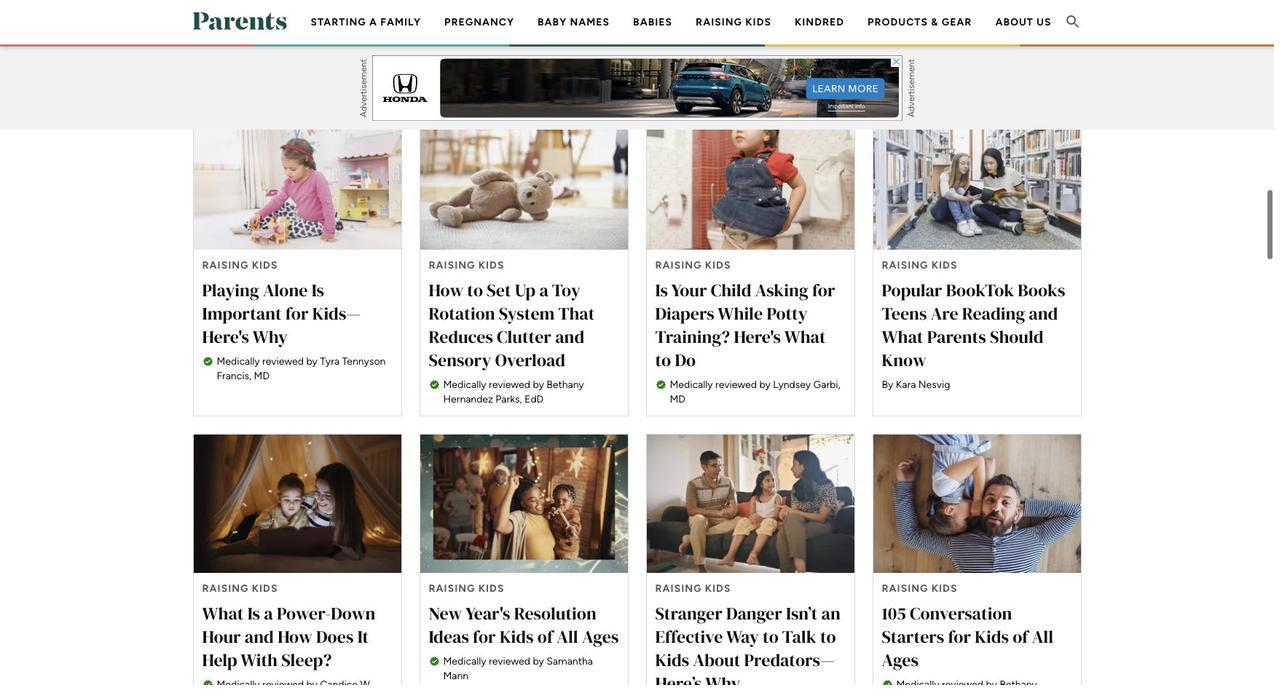 Task type: vqa. For each thing, say whether or not it's contained in the screenshot.
@kindredparents link
no



Task type: describe. For each thing, give the bounding box(es) containing it.
party
[[727, 39, 769, 63]]

alone
[[263, 278, 308, 302]]

sleep
[[513, 0, 555, 17]]

and for what is a power-down hour and how does it help with sleep?
[[245, 625, 274, 649]]

header navigation
[[299, 0, 1064, 91]]

kids inside how kids benefit from sensory play
[[241, 0, 275, 17]]

of inside the new year's resolution ideas for kids of all ages
[[538, 625, 553, 649]]

two teens sitting on floor of a library reading image
[[874, 112, 1081, 250]]

age
[[547, 16, 576, 40]]

booktok
[[946, 278, 1015, 302]]

are
[[931, 302, 959, 326]]

what inside what is a power-down hour and how does it help with sleep?
[[202, 602, 244, 626]]

a inside what is a power-down hour and how does it help with sleep?
[[264, 602, 273, 626]]

diapers
[[656, 302, 715, 326]]

gear
[[942, 16, 973, 28]]

visit parents' homepage image
[[193, 12, 287, 30]]

baby names link
[[538, 16, 610, 28]]

how kids benefit from sensory play link
[[193, 0, 402, 93]]

hour
[[202, 625, 241, 649]]

system
[[499, 302, 555, 326]]

playing
[[202, 278, 259, 302]]

books
[[1018, 278, 1066, 302]]

you
[[939, 0, 967, 17]]

babies
[[633, 16, 673, 28]]

here's
[[656, 672, 702, 686]]

search image
[[1064, 13, 1082, 30]]

benefit
[[279, 0, 335, 17]]

to right talk
[[821, 625, 836, 649]]

what inside the is your child asking for diapers while potty training? here's what to do
[[785, 325, 826, 349]]

starters
[[882, 625, 945, 649]]

that
[[559, 302, 595, 326]]

names
[[570, 16, 610, 28]]

a picture of a girl playing dolls image
[[194, 112, 401, 250]]

does
[[316, 625, 354, 649]]

family
[[381, 16, 421, 28]]

parents sitting on sofa with their daughter on a sofa and talking to her image
[[647, 435, 855, 574]]

pregnancy link
[[445, 16, 515, 28]]

baby
[[538, 16, 567, 28]]

resolution
[[514, 602, 597, 626]]

what inside popular booktok books teens are reading and what parents should know
[[882, 325, 924, 349]]

105 conversation starters for kids of all ages link
[[873, 434, 1082, 686]]

what is a power-down hour and how does it help with sleep?
[[202, 602, 376, 672]]

help
[[202, 648, 237, 672]]

for for ideas
[[473, 625, 496, 649]]

playing alone is important for kids— here's why link
[[193, 111, 402, 417]]

how to set up a toy rotation system that reduces clutter and sensory overload
[[429, 278, 595, 372]]

to right way
[[763, 625, 779, 649]]

kids inside header navigation
[[746, 16, 772, 28]]

kindred
[[795, 16, 845, 28]]

all inside the new year's resolution ideas for kids of all ages
[[557, 625, 578, 649]]

year's
[[466, 602, 511, 626]]

babies link
[[633, 16, 673, 28]]

new year's resolution ideas for kids of all ages link
[[419, 434, 629, 686]]

while
[[718, 302, 763, 326]]

why inside playing alone is important for kids— here's why
[[253, 325, 288, 349]]

and for popular booktok books teens are reading and what parents should know
[[1029, 302, 1059, 326]]

your inside how much sleep your child needs by age
[[558, 0, 594, 17]]

starting
[[311, 16, 366, 28]]

is your child asking for diapers while potty training? here's what to do link
[[646, 111, 855, 417]]

preschool
[[740, 16, 816, 40]]

how inside what is a power-down hour and how does it help with sleep?
[[278, 625, 313, 649]]

much
[[467, 0, 509, 17]]

up
[[515, 278, 536, 302]]

stranger danger isn't an effective way to talk to kids about predators— here's why link
[[646, 434, 855, 686]]

set
[[487, 278, 511, 302]]

new
[[429, 602, 462, 626]]

raising kids link
[[696, 16, 772, 28]]

how for how much sleep your child needs by age
[[429, 0, 464, 17]]

how kids benefit from sensory play
[[202, 0, 380, 40]]

105
[[882, 602, 906, 626]]

products & gear link
[[868, 16, 973, 28]]

conversation
[[910, 602, 1013, 626]]

important
[[202, 302, 282, 326]]

power-
[[277, 602, 331, 626]]

black parent and child celebrating new year's eve image
[[420, 435, 628, 574]]

baby names
[[538, 16, 610, 28]]

teens
[[882, 302, 927, 326]]

by
[[523, 16, 543, 40]]

why inside stranger danger isn't an effective way to talk to kids about predators— here's why
[[706, 672, 741, 686]]

pregnancy
[[445, 16, 515, 28]]

a inside how to set up a toy rotation system that reduces clutter and sensory overload
[[540, 278, 549, 302]]

kindred link
[[795, 16, 845, 28]]

about us link
[[996, 16, 1052, 28]]

starting a family
[[311, 16, 421, 28]]

an
[[822, 602, 841, 626]]

isn't
[[786, 602, 818, 626]]

overload
[[495, 348, 566, 372]]

how to set up a toy rotation system that reduces clutter and sensory overload link
[[419, 111, 629, 417]]

danger
[[727, 602, 783, 626]]

toddler
[[882, 16, 943, 40]]

how for how to set up a toy rotation system that reduces clutter and sensory overload
[[429, 278, 464, 302]]

scooter?
[[947, 16, 1015, 40]]

parents
[[928, 325, 987, 349]]

kids—
[[312, 302, 361, 326]]

effective
[[656, 625, 723, 649]]



Task type: locate. For each thing, give the bounding box(es) containing it.
how to host a successful preschool birthday party
[[656, 0, 816, 63]]

is right alone
[[312, 278, 324, 302]]

your inside the is your child asking for diapers while potty training? here's what to do
[[672, 278, 707, 302]]

with
[[241, 648, 278, 672]]

about inside header navigation
[[996, 16, 1034, 28]]

how to host a successful preschool birthday party link
[[646, 0, 855, 93]]

popular booktok books teens are reading and what parents should know
[[882, 278, 1066, 372]]

1 vertical spatial sensory
[[429, 348, 492, 372]]

way
[[727, 625, 759, 649]]

1 horizontal spatial about
[[996, 16, 1034, 28]]

to inside the is your child asking for diapers while potty training? here's what to do
[[656, 348, 671, 372]]

2 horizontal spatial what
[[882, 325, 924, 349]]

0 horizontal spatial all
[[557, 625, 578, 649]]

down
[[331, 602, 376, 626]]

advertisement element
[[372, 55, 903, 121]]

how up birthday
[[656, 0, 690, 17]]

how much sleep your child needs by age link
[[419, 0, 629, 93]]

and
[[1029, 302, 1059, 326], [556, 325, 585, 349], [245, 625, 274, 649]]

about left us
[[996, 16, 1034, 28]]

and right "reading"
[[1029, 302, 1059, 326]]

what up the help in the left bottom of the page
[[202, 602, 244, 626]]

1 all from the left
[[557, 625, 578, 649]]

rotation
[[429, 302, 495, 326]]

1 horizontal spatial here's
[[734, 325, 781, 349]]

your
[[558, 0, 594, 17], [672, 278, 707, 302]]

0 vertical spatial about
[[996, 16, 1034, 28]]

to left host
[[694, 0, 710, 17]]

toy
[[552, 278, 581, 302]]

clutter
[[497, 325, 552, 349]]

for right ideas at the bottom
[[473, 625, 496, 649]]

sensory inside how kids benefit from sensory play
[[202, 16, 265, 40]]

kids
[[241, 0, 275, 17], [746, 16, 772, 28], [500, 625, 534, 649], [975, 625, 1009, 649], [656, 648, 690, 672]]

and inside what is a power-down hour and how does it help with sleep?
[[245, 625, 274, 649]]

sensory down rotation
[[429, 348, 492, 372]]

successful
[[656, 16, 736, 40]]

0 horizontal spatial should
[[882, 0, 936, 17]]

&
[[932, 16, 939, 28]]

a inside how to host a successful preschool birthday party
[[753, 0, 762, 17]]

about us
[[996, 16, 1052, 28]]

new year's resolution ideas for kids of all ages
[[429, 602, 619, 649]]

1 of from the left
[[538, 625, 553, 649]]

of right conversation
[[1013, 625, 1029, 649]]

reading
[[963, 302, 1026, 326]]

how
[[202, 0, 237, 17], [429, 0, 464, 17], [656, 0, 690, 17], [429, 278, 464, 302], [278, 625, 313, 649]]

child inside the is your child asking for diapers while potty training? here's what to do
[[711, 278, 752, 302]]

is up training?
[[656, 278, 668, 302]]

how up the reduces at the left of page
[[429, 278, 464, 302]]

1 vertical spatial child
[[711, 278, 752, 302]]

0 vertical spatial sensory
[[202, 16, 265, 40]]

how left much
[[429, 0, 464, 17]]

1 horizontal spatial sensory
[[429, 348, 492, 372]]

child left asking
[[711, 278, 752, 302]]

1 horizontal spatial and
[[556, 325, 585, 349]]

1 vertical spatial your
[[672, 278, 707, 302]]

and right clutter
[[556, 325, 585, 349]]

for right starters
[[949, 625, 972, 649]]

0 vertical spatial why
[[253, 325, 288, 349]]

0 horizontal spatial sensory
[[202, 16, 265, 40]]

how inside how much sleep your child needs by age
[[429, 0, 464, 17]]

potty
[[767, 302, 808, 326]]

about down stranger on the right bottom of page
[[693, 648, 741, 672]]

to inside how to host a successful preschool birthday party
[[694, 0, 710, 17]]

1 horizontal spatial ages
[[882, 648, 919, 672]]

for for asking
[[813, 278, 836, 302]]

should inside popular booktok books teens are reading and what parents should know
[[990, 325, 1044, 349]]

predators—
[[745, 648, 835, 672]]

to
[[694, 0, 710, 17], [467, 278, 483, 302], [656, 348, 671, 372], [763, 625, 779, 649], [821, 625, 836, 649]]

popular booktok books teens are reading and what parents should know link
[[873, 111, 1082, 417]]

to inside how to set up a toy rotation system that reduces clutter and sensory overload
[[467, 278, 483, 302]]

birthday
[[656, 39, 723, 63]]

raising kids
[[696, 16, 772, 28]]

do
[[675, 348, 696, 372]]

2 horizontal spatial and
[[1029, 302, 1059, 326]]

and inside popular booktok books teens are reading and what parents should know
[[1029, 302, 1059, 326]]

1 horizontal spatial is
[[312, 278, 324, 302]]

girl using toilet image
[[647, 112, 855, 250]]

1 horizontal spatial all
[[1033, 625, 1054, 649]]

is inside playing alone is important for kids— here's why
[[312, 278, 324, 302]]

for
[[813, 278, 836, 302], [286, 302, 309, 326], [473, 625, 496, 649], [949, 625, 972, 649]]

0 horizontal spatial about
[[693, 648, 741, 672]]

a right 'up'
[[540, 278, 549, 302]]

kids inside the new year's resolution ideas for kids of all ages
[[500, 625, 534, 649]]

is inside what is a power-down hour and how does it help with sleep?
[[248, 602, 260, 626]]

stranger danger isn't an effective way to talk to kids about predators— here's why
[[656, 602, 841, 686]]

what
[[785, 325, 826, 349], [882, 325, 924, 349], [202, 602, 244, 626]]

kids inside stranger danger isn't an effective way to talk to kids about predators— here's why
[[656, 648, 690, 672]]

should
[[882, 0, 936, 17], [990, 325, 1044, 349]]

small girl whispering secrets to father while lying on the floor image
[[874, 435, 1081, 574]]

child left needs
[[429, 16, 470, 40]]

ages inside the new year's resolution ideas for kids of all ages
[[582, 625, 619, 649]]

popular
[[882, 278, 943, 302]]

a right buy
[[1004, 0, 1013, 17]]

is
[[312, 278, 324, 302], [656, 278, 668, 302], [248, 602, 260, 626]]

1 here's from the left
[[202, 325, 249, 349]]

1 horizontal spatial what
[[785, 325, 826, 349]]

is your child asking for diapers while potty training? here's what to do
[[656, 278, 836, 372]]

here's
[[202, 325, 249, 349], [734, 325, 781, 349]]

0 horizontal spatial ages
[[582, 625, 619, 649]]

1 horizontal spatial of
[[1013, 625, 1029, 649]]

0 horizontal spatial of
[[538, 625, 553, 649]]

for inside 105 conversation starters for kids of all ages
[[949, 625, 972, 649]]

2 all from the left
[[1033, 625, 1054, 649]]

ages inside 105 conversation starters for kids of all ages
[[882, 648, 919, 672]]

0 vertical spatial child
[[429, 16, 470, 40]]

sensory
[[202, 16, 265, 40], [429, 348, 492, 372]]

what down popular
[[882, 325, 924, 349]]

0 horizontal spatial your
[[558, 0, 594, 17]]

how for how to host a successful preschool birthday party
[[656, 0, 690, 17]]

is right hour
[[248, 602, 260, 626]]

stranger
[[656, 602, 723, 626]]

sensory inside how to set up a toy rotation system that reduces clutter and sensory overload
[[429, 348, 492, 372]]

for right asking
[[813, 278, 836, 302]]

how inside how kids benefit from sensory play
[[202, 0, 237, 17]]

2 horizontal spatial is
[[656, 278, 668, 302]]

a inside navigation
[[370, 16, 378, 28]]

0 horizontal spatial is
[[248, 602, 260, 626]]

a inside should you buy a toddler scooter?
[[1004, 0, 1013, 17]]

is inside the is your child asking for diapers while potty training? here's what to do
[[656, 278, 668, 302]]

1 horizontal spatial child
[[711, 278, 752, 302]]

a left power-
[[264, 602, 273, 626]]

1 horizontal spatial why
[[706, 672, 741, 686]]

for left kids—
[[286, 302, 309, 326]]

should you buy a toddler scooter?
[[882, 0, 1015, 40]]

for for important
[[286, 302, 309, 326]]

raising
[[696, 16, 743, 28]]

1 horizontal spatial your
[[672, 278, 707, 302]]

should you buy a toddler scooter? link
[[873, 0, 1082, 93]]

for inside the is your child asking for diapers while potty training? here's what to do
[[813, 278, 836, 302]]

0 horizontal spatial why
[[253, 325, 288, 349]]

how for how kids benefit from sensory play
[[202, 0, 237, 17]]

0 horizontal spatial here's
[[202, 325, 249, 349]]

know
[[882, 348, 927, 372]]

mother reading bedtime story image
[[194, 435, 401, 574]]

starting a family link
[[311, 16, 421, 28]]

all
[[557, 625, 578, 649], [1033, 625, 1054, 649]]

0 horizontal spatial child
[[429, 16, 470, 40]]

ideas
[[429, 625, 469, 649]]

how left does
[[278, 625, 313, 649]]

how much sleep your child needs by age
[[429, 0, 594, 40]]

1 vertical spatial about
[[693, 648, 741, 672]]

1 vertical spatial should
[[990, 325, 1044, 349]]

how left "play"
[[202, 0, 237, 17]]

2 of from the left
[[1013, 625, 1029, 649]]

us
[[1037, 16, 1052, 28]]

should inside should you buy a toddler scooter?
[[882, 0, 936, 17]]

products
[[868, 16, 929, 28]]

play
[[269, 16, 301, 40]]

0 vertical spatial should
[[882, 0, 936, 17]]

all inside 105 conversation starters for kids of all ages
[[1033, 625, 1054, 649]]

2 here's from the left
[[734, 325, 781, 349]]

asking
[[756, 278, 809, 302]]

for inside the new year's resolution ideas for kids of all ages
[[473, 625, 496, 649]]

buy
[[971, 0, 1000, 17]]

products & gear
[[868, 16, 973, 28]]

talk
[[783, 625, 817, 649]]

what is a power-down hour and how does it help with sleep? link
[[193, 434, 402, 686]]

child inside how much sleep your child needs by age
[[429, 16, 470, 40]]

a
[[753, 0, 762, 17], [1004, 0, 1013, 17], [370, 16, 378, 28], [540, 278, 549, 302], [264, 602, 273, 626]]

here's inside playing alone is important for kids— here's why
[[202, 325, 249, 349]]

training?
[[656, 325, 731, 349]]

what down asking
[[785, 325, 826, 349]]

to left 'do'
[[656, 348, 671, 372]]

105 conversation starters for kids of all ages
[[882, 602, 1054, 672]]

0 vertical spatial your
[[558, 0, 594, 17]]

a right host
[[753, 0, 762, 17]]

1 vertical spatial why
[[706, 672, 741, 686]]

to left set
[[467, 278, 483, 302]]

of right year's
[[538, 625, 553, 649]]

abandoned teddy bear lying on carpet in house image
[[420, 112, 628, 250]]

playing alone is important for kids— here's why
[[202, 278, 361, 349]]

here's down the playing
[[202, 325, 249, 349]]

0 horizontal spatial and
[[245, 625, 274, 649]]

1 horizontal spatial should
[[990, 325, 1044, 349]]

from
[[339, 0, 380, 17]]

sensory left "play"
[[202, 16, 265, 40]]

how inside how to host a successful preschool birthday party
[[656, 0, 690, 17]]

of inside 105 conversation starters for kids of all ages
[[1013, 625, 1029, 649]]

here's down asking
[[734, 325, 781, 349]]

0 horizontal spatial what
[[202, 602, 244, 626]]

kids inside 105 conversation starters for kids of all ages
[[975, 625, 1009, 649]]

why right here's at the bottom of page
[[706, 672, 741, 686]]

why down alone
[[253, 325, 288, 349]]

and inside how to set up a toy rotation system that reduces clutter and sensory overload
[[556, 325, 585, 349]]

for inside playing alone is important for kids— here's why
[[286, 302, 309, 326]]

needs
[[473, 16, 520, 40]]

a left family
[[370, 16, 378, 28]]

how inside how to set up a toy rotation system that reduces clutter and sensory overload
[[429, 278, 464, 302]]

about inside stranger danger isn't an effective way to talk to kids about predators— here's why
[[693, 648, 741, 672]]

here's inside the is your child asking for diapers while potty training? here's what to do
[[734, 325, 781, 349]]

host
[[714, 0, 749, 17]]

child
[[429, 16, 470, 40], [711, 278, 752, 302]]

and right hour
[[245, 625, 274, 649]]



